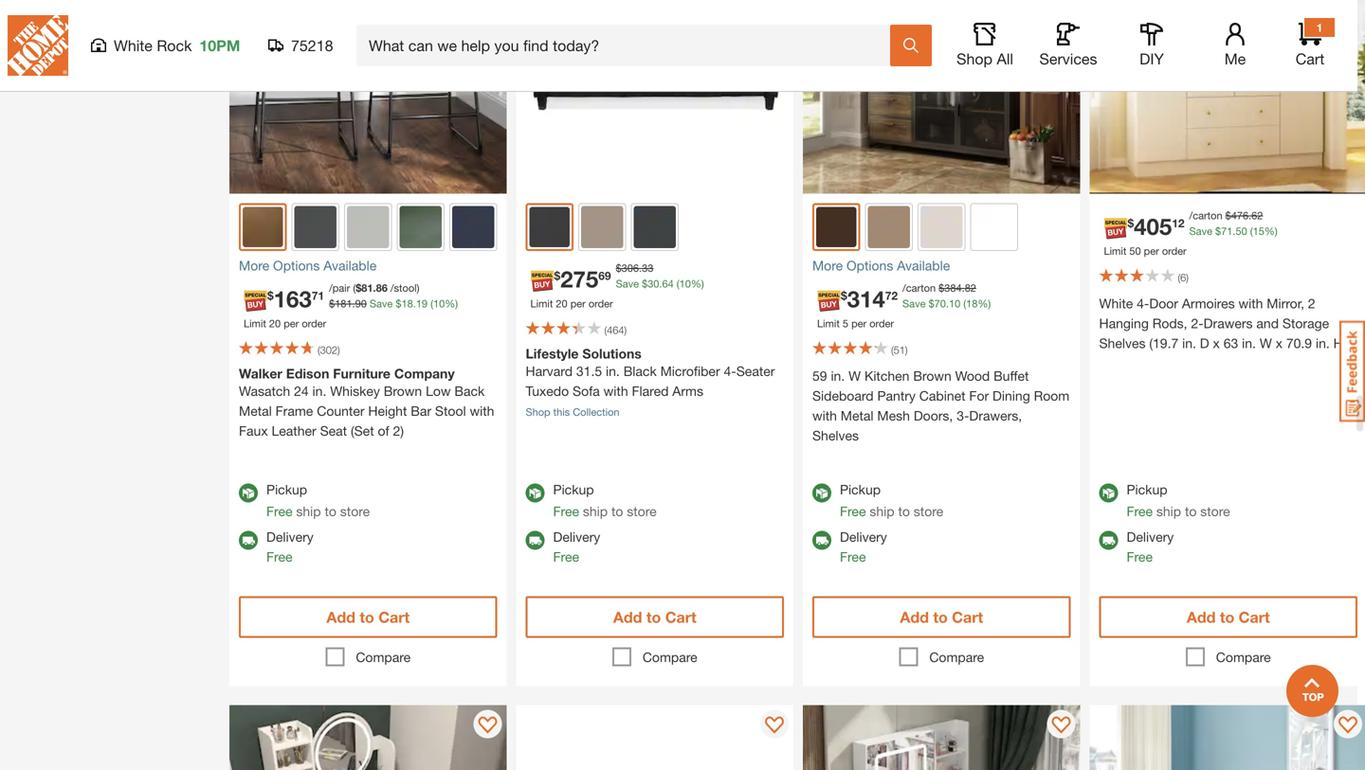 Task type: vqa. For each thing, say whether or not it's contained in the screenshot.
Huntington
no



Task type: locate. For each thing, give the bounding box(es) containing it.
18 down 82 at top
[[966, 298, 978, 310]]

delivery
[[266, 529, 314, 545], [553, 529, 600, 545], [840, 529, 887, 545], [1127, 529, 1174, 545]]

shop left all at the top right of the page
[[957, 50, 993, 68]]

0 vertical spatial shelves
[[1099, 336, 1146, 351]]

available for pickup image for 275
[[526, 484, 545, 503]]

1 more options available from the left
[[239, 258, 377, 273]]

white for white rock 10pm
[[114, 36, 153, 55]]

20 down 163
[[269, 318, 281, 330]]

compare up 5-drawers white wood makeup vanity set dressing desk w/ stool, led round mirror and storage shelves 52x 31.5x 15.7 in. image
[[356, 650, 411, 665]]

compare for 163
[[356, 650, 411, 665]]

bar
[[411, 403, 431, 419]]

405
[[1134, 213, 1172, 240]]

%) inside /carton $ 384 . 82 save $ 70 . 10 ( 18 %) limit 5 per order
[[978, 298, 991, 310]]

0 horizontal spatial shop
[[526, 406, 550, 418]]

( up solutions
[[604, 324, 607, 336]]

leather
[[272, 423, 316, 439]]

3 pickup free ship to store from the left
[[840, 482, 943, 519]]

limit left "5"
[[817, 318, 840, 330]]

50 down "405"
[[1129, 245, 1141, 257]]

82
[[965, 282, 976, 294]]

whiskey
[[330, 383, 380, 399]]

/pair
[[329, 282, 350, 294]]

71 left /pair
[[312, 289, 324, 302]]

2 delivery from the left
[[553, 529, 600, 545]]

free
[[266, 504, 292, 519], [553, 504, 579, 519], [840, 504, 866, 519], [1127, 504, 1153, 519], [266, 549, 292, 565], [553, 549, 579, 565], [840, 549, 866, 565], [1127, 549, 1153, 565]]

order inside /carton $ 476 . 62 save $ 71 . 50 ( 15 %) limit 50 per order
[[1162, 245, 1187, 257]]

1 vertical spatial white
[[1099, 296, 1133, 311]]

4 add to cart button from the left
[[1099, 597, 1358, 638]]

order
[[1162, 245, 1187, 257], [589, 298, 613, 310], [302, 318, 326, 330], [870, 318, 894, 330]]

faux
[[239, 423, 268, 439]]

3 delivery free from the left
[[840, 529, 887, 565]]

order inside /pair ( $ 81 . 86 /stool ) $ 181 . 90 save $ 18 . 19 ( 10 %) limit 20 per order
[[302, 318, 326, 330]]

metal inside walker edison furniture company wasatch 24 in. whiskey brown low back metal frame counter height bar stool with faux leather seat (set of 2)
[[239, 403, 272, 419]]

1 horizontal spatial more
[[812, 258, 843, 273]]

shop all
[[957, 50, 1013, 68]]

2 horizontal spatial 10
[[949, 298, 961, 310]]

) for 275
[[624, 324, 627, 336]]

metal
[[239, 403, 272, 419], [841, 408, 874, 424]]

1 pickup free ship to store from the left
[[266, 482, 370, 519]]

whiskey brown/black image
[[243, 207, 283, 247]]

71
[[1221, 225, 1233, 237], [312, 289, 324, 302]]

1 horizontal spatial 71
[[1221, 225, 1233, 237]]

2 available shipping image from the left
[[526, 531, 545, 550]]

frame
[[276, 403, 313, 419]]

1 add to cart from the left
[[326, 609, 410, 627]]

%) up mirror, at the top right of page
[[1265, 225, 1278, 237]]

/carton for 314
[[903, 282, 936, 294]]

10 in. queen mattress medium memory foam, bed-in-a-box mattress image
[[1090, 706, 1365, 771]]

armoires
[[1182, 296, 1235, 311]]

50 down 476
[[1236, 225, 1247, 237]]

1 horizontal spatial more options available
[[812, 258, 950, 273]]

0 horizontal spatial brown
[[384, 383, 422, 399]]

) up kitchen
[[905, 344, 908, 356]]

per down "405"
[[1144, 245, 1159, 257]]

dark grey image
[[634, 206, 676, 248]]

buffet
[[994, 368, 1029, 384]]

delivery for 163
[[266, 529, 314, 545]]

$ 314 72
[[841, 285, 898, 312]]

cart for 275
[[665, 609, 696, 627]]

What can we help you find today? search field
[[369, 26, 889, 65]]

compare up the 10 in. queen mattress medium memory foam, bed-in-a-box mattress image
[[1216, 650, 1271, 665]]

0 vertical spatial shop
[[957, 50, 993, 68]]

20 inside /pair ( $ 81 . 86 /stool ) $ 181 . 90 save $ 18 . 19 ( 10 %) limit 20 per order
[[269, 318, 281, 330]]

in. right 59
[[831, 368, 845, 384]]

0 horizontal spatial w
[[849, 368, 861, 384]]

1 vertical spatial 20
[[269, 318, 281, 330]]

1 horizontal spatial metal
[[841, 408, 874, 424]]

shelves inside "white 4-door armoires with mirror, 2 hanging rods, 2-drawers and storage shelves (19.7 in. d x 63 in. w x 70.9 in. h)"
[[1099, 336, 1146, 351]]

in. right the 63
[[1242, 336, 1256, 351]]

shelves inside 59 in. w kitchen brown wood buffet sideboard pantry cabinet for dining room with metal mesh doors, 3-drawers, shelves
[[812, 428, 859, 444]]

shop down tuxedo
[[526, 406, 550, 418]]

3 add to cart button from the left
[[812, 597, 1071, 638]]

3 pickup from the left
[[840, 482, 881, 498]]

1 display image from the left
[[765, 717, 784, 736]]

4 ship from the left
[[1156, 504, 1181, 519]]

available shipping image for 163
[[239, 531, 258, 550]]

more options available for 163
[[239, 258, 377, 273]]

add
[[326, 609, 355, 627], [613, 609, 642, 627], [900, 609, 929, 627], [1187, 609, 1216, 627]]

1 pickup from the left
[[266, 482, 307, 498]]

/carton $ 384 . 82 save $ 70 . 10 ( 18 %) limit 5 per order
[[817, 282, 991, 330]]

x
[[1213, 336, 1220, 351], [1276, 336, 1283, 351]]

2 available for pickup image from the left
[[526, 484, 545, 503]]

$ 275 69
[[554, 265, 611, 292]]

/carton inside /carton $ 476 . 62 save $ 71 . 50 ( 15 %) limit 50 per order
[[1189, 209, 1223, 222]]

1 available from the left
[[323, 258, 377, 273]]

save
[[1189, 225, 1213, 237], [616, 278, 639, 290], [370, 298, 393, 310], [903, 298, 926, 310]]

72
[[885, 289, 898, 302]]

1 delivery from the left
[[266, 529, 314, 545]]

$ left 69
[[554, 269, 560, 282]]

0 horizontal spatial available for pickup image
[[239, 484, 258, 503]]

1 horizontal spatial available for pickup image
[[526, 484, 545, 503]]

0 vertical spatial white
[[114, 36, 153, 55]]

ship
[[296, 504, 321, 519], [583, 504, 608, 519], [870, 504, 895, 519], [1156, 504, 1181, 519]]

more options available link up 81
[[239, 256, 497, 276]]

0 vertical spatial 50
[[1236, 225, 1247, 237]]

add to cart for 314
[[900, 609, 983, 627]]

20 down 275
[[556, 298, 568, 310]]

1 store from the left
[[340, 504, 370, 519]]

10 right 64
[[679, 278, 691, 290]]

2 display image from the left
[[1339, 717, 1358, 736]]

30
[[648, 278, 659, 290]]

pickup for 275
[[553, 482, 594, 498]]

1 horizontal spatial shelves
[[1099, 336, 1146, 351]]

2 store from the left
[[627, 504, 657, 519]]

%)
[[1265, 225, 1278, 237], [691, 278, 704, 290], [445, 298, 458, 310], [978, 298, 991, 310]]

room
[[1034, 388, 1070, 404]]

display image
[[478, 717, 497, 736], [1052, 717, 1071, 736]]

pickup free ship to store
[[266, 482, 370, 519], [553, 482, 657, 519], [840, 482, 943, 519], [1127, 482, 1230, 519]]

available up /pair
[[323, 258, 377, 273]]

1 vertical spatial shelves
[[812, 428, 859, 444]]

shop inside 'button'
[[957, 50, 993, 68]]

( right 64
[[677, 278, 679, 290]]

64
[[662, 278, 674, 290]]

in. down solutions
[[606, 364, 620, 379]]

dining
[[993, 388, 1030, 404]]

10 right 19
[[433, 298, 445, 310]]

2 add to cart button from the left
[[526, 597, 784, 638]]

more options available link for 163
[[239, 256, 497, 276]]

3-
[[957, 408, 969, 424]]

0 horizontal spatial 10
[[433, 298, 445, 310]]

( down 82 at top
[[963, 298, 966, 310]]

2 add from the left
[[613, 609, 642, 627]]

me
[[1225, 50, 1246, 68]]

) for 314
[[905, 344, 908, 356]]

0 horizontal spatial more
[[239, 258, 269, 273]]

in. inside the lifestyle solutions harvard 31.5 in. black microfiber 4-seater tuxedo sofa with flared arms shop this collection
[[606, 364, 620, 379]]

0 horizontal spatial 18
[[402, 298, 413, 310]]

4 add from the left
[[1187, 609, 1216, 627]]

) for 163
[[338, 344, 340, 356]]

1 vertical spatial 71
[[312, 289, 324, 302]]

4-
[[1137, 296, 1149, 311], [724, 364, 736, 379]]

light brown image
[[868, 206, 910, 248]]

white inside "white 4-door armoires with mirror, 2 hanging rods, 2-drawers and storage shelves (19.7 in. d x 63 in. w x 70.9 in. h)"
[[1099, 296, 1133, 311]]

2 more options available from the left
[[812, 258, 950, 273]]

delivery for 314
[[840, 529, 887, 545]]

available for pickup image for 314
[[812, 484, 831, 503]]

per down 163
[[284, 318, 299, 330]]

display image
[[765, 717, 784, 736], [1339, 717, 1358, 736]]

0 horizontal spatial available
[[323, 258, 377, 273]]

pickup down "leather"
[[266, 482, 307, 498]]

1 more options available link from the left
[[239, 256, 497, 276]]

18 left 19
[[402, 298, 413, 310]]

2 more options available link from the left
[[812, 256, 1071, 276]]

white left rock
[[114, 36, 153, 55]]

order down $ 314 72
[[870, 318, 894, 330]]

2 available from the left
[[897, 258, 950, 273]]

company
[[394, 366, 455, 382]]

( down 62
[[1250, 225, 1253, 237]]

$ down whiskey brown/black image
[[267, 289, 274, 302]]

1 horizontal spatial white
[[1099, 296, 1133, 311]]

1 horizontal spatial shop
[[957, 50, 993, 68]]

0 horizontal spatial x
[[1213, 336, 1220, 351]]

1 ship from the left
[[296, 504, 321, 519]]

1 horizontal spatial display image
[[1052, 717, 1071, 736]]

kitchen
[[865, 368, 910, 384]]

black image
[[529, 207, 570, 247]]

/carton for 405
[[1189, 209, 1223, 222]]

$ 163 71
[[267, 285, 324, 312]]

the home depot logo image
[[8, 15, 68, 76]]

15
[[1253, 225, 1265, 237]]

limit up walker
[[244, 318, 266, 330]]

add for 314
[[900, 609, 929, 627]]

with up collection
[[604, 383, 628, 399]]

2 delivery free from the left
[[553, 529, 600, 565]]

4- inside "white 4-door armoires with mirror, 2 hanging rods, 2-drawers and storage shelves (19.7 in. d x 63 in. w x 70.9 in. h)"
[[1137, 296, 1149, 311]]

2 pickup free ship to store from the left
[[553, 482, 657, 519]]

with up 'and'
[[1239, 296, 1263, 311]]

options up the $ 163 71
[[273, 258, 320, 273]]

0 horizontal spatial 20
[[269, 318, 281, 330]]

compare for 314
[[929, 650, 984, 665]]

scottsdale 6-drawer white high gloss double dresser 27.60 in. h x 60.55 in. w x 19.69 in. d image
[[516, 706, 793, 771]]

) inside /pair ( $ 81 . 86 /stool ) $ 181 . 90 save $ 18 . 19 ( 10 %) limit 20 per order
[[417, 282, 419, 294]]

20
[[556, 298, 568, 310], [269, 318, 281, 330]]

1 add from the left
[[326, 609, 355, 627]]

pickup free ship to store down seat
[[266, 482, 370, 519]]

2 add to cart from the left
[[613, 609, 696, 627]]

%) right the 70
[[978, 298, 991, 310]]

1 horizontal spatial 4-
[[1137, 296, 1149, 311]]

available for pickup image
[[239, 484, 258, 503], [526, 484, 545, 503], [812, 484, 831, 503]]

( right 19
[[430, 298, 433, 310]]

( 51 )
[[891, 344, 908, 356]]

navy blue/black image
[[452, 206, 494, 248]]

harvard
[[526, 364, 573, 379]]

brown up height
[[384, 383, 422, 399]]

1 vertical spatial /carton
[[903, 282, 936, 294]]

save inside /carton $ 476 . 62 save $ 71 . 50 ( 15 %) limit 50 per order
[[1189, 225, 1213, 237]]

1 vertical spatial 50
[[1129, 245, 1141, 257]]

$ up 90
[[356, 282, 361, 294]]

$
[[1225, 209, 1231, 222], [1128, 217, 1134, 230], [1215, 225, 1221, 237], [616, 262, 622, 274], [554, 269, 560, 282], [642, 278, 648, 290], [356, 282, 361, 294], [939, 282, 944, 294], [267, 289, 274, 302], [841, 289, 847, 302], [329, 298, 335, 310], [396, 298, 402, 310], [929, 298, 934, 310]]

metal up faux
[[239, 403, 272, 419]]

ship for 275
[[583, 504, 608, 519]]

/carton
[[1189, 209, 1223, 222], [903, 282, 936, 294]]

display image for the 10 in. queen mattress medium memory foam, bed-in-a-box mattress image
[[1339, 717, 1358, 736]]

$ inside the $ 163 71
[[267, 289, 274, 302]]

compare for 275
[[643, 650, 697, 665]]

3 delivery from the left
[[840, 529, 887, 545]]

w down 'and'
[[1260, 336, 1272, 351]]

in. right 24
[[312, 383, 326, 399]]

0 horizontal spatial more options available link
[[239, 256, 497, 276]]

0 horizontal spatial display image
[[478, 717, 497, 736]]

0 horizontal spatial display image
[[765, 717, 784, 736]]

$ up "5"
[[841, 289, 847, 302]]

save down the 306
[[616, 278, 639, 290]]

limit up hanging
[[1104, 245, 1127, 257]]

/carton right the 12
[[1189, 209, 1223, 222]]

compare up "scottsdale 6-drawer white high gloss double dresser 27.60 in. h x 60.55 in. w x 19.69 in. d" image
[[643, 650, 697, 665]]

0 vertical spatial w
[[1260, 336, 1272, 351]]

4- right microfiber
[[724, 364, 736, 379]]

1 add to cart button from the left
[[239, 597, 497, 638]]

more options available up 72
[[812, 258, 950, 273]]

2 options from the left
[[847, 258, 893, 273]]

ship for 163
[[296, 504, 321, 519]]

metal down sideboard
[[841, 408, 874, 424]]

1 horizontal spatial x
[[1276, 336, 1283, 351]]

with
[[1239, 296, 1263, 311], [604, 383, 628, 399], [470, 403, 494, 419], [812, 408, 837, 424]]

add for 163
[[326, 609, 355, 627]]

limit inside $ 306 . 33 save $ 30 . 64 ( 10 %) limit 20 per order
[[530, 298, 553, 310]]

with inside "white 4-door armoires with mirror, 2 hanging rods, 2-drawers and storage shelves (19.7 in. d x 63 in. w x 70.9 in. h)"
[[1239, 296, 1263, 311]]

services
[[1039, 50, 1097, 68]]

2 more from the left
[[812, 258, 843, 273]]

1 horizontal spatial w
[[1260, 336, 1272, 351]]

1 available for pickup image from the left
[[239, 484, 258, 503]]

) up solutions
[[624, 324, 627, 336]]

0 horizontal spatial shelves
[[812, 428, 859, 444]]

10 right the 70
[[949, 298, 961, 310]]

shelves down sideboard
[[812, 428, 859, 444]]

%) right 19
[[445, 298, 458, 310]]

pickup free ship to store down mesh
[[840, 482, 943, 519]]

with down sideboard
[[812, 408, 837, 424]]

delivery free for 314
[[840, 529, 887, 565]]

1 delivery free from the left
[[266, 529, 314, 565]]

brown up the cabinet
[[913, 368, 952, 384]]

add to cart for 275
[[613, 609, 696, 627]]

1 horizontal spatial brown
[[913, 368, 952, 384]]

arms
[[672, 383, 703, 399]]

with inside the lifestyle solutions harvard 31.5 in. black microfiber 4-seater tuxedo sofa with flared arms shop this collection
[[604, 383, 628, 399]]

0 vertical spatial 20
[[556, 298, 568, 310]]

wood
[[955, 368, 990, 384]]

59 in. w kitchen brown wood buffet sideboard pantry cabinet for dining room with metal mesh doors, 3-drawers, shelves
[[812, 368, 1070, 444]]

save down 86
[[370, 298, 393, 310]]

available for pickup image
[[1099, 484, 1118, 503]]

1 vertical spatial w
[[849, 368, 861, 384]]

pickup down shop this collection link
[[553, 482, 594, 498]]

brown inside walker edison furniture company wasatch 24 in. whiskey brown low back metal frame counter height bar stool with faux leather seat (set of 2)
[[384, 383, 422, 399]]

3 available for pickup image from the left
[[812, 484, 831, 503]]

3 add to cart from the left
[[900, 609, 983, 627]]

pickup free ship to store right available for pickup image
[[1127, 482, 1230, 519]]

1 available shipping image from the left
[[239, 531, 258, 550]]

free for 1st available shipping image from the right
[[1127, 549, 1153, 565]]

with down back
[[470, 403, 494, 419]]

81
[[361, 282, 373, 294]]

0 horizontal spatial options
[[273, 258, 320, 273]]

71 down 476
[[1221, 225, 1233, 237]]

storage
[[1283, 316, 1329, 331]]

pickup down mesh
[[840, 482, 881, 498]]

3 ship from the left
[[870, 504, 895, 519]]

save inside /pair ( $ 81 . 86 /stool ) $ 181 . 90 save $ 18 . 19 ( 10 %) limit 20 per order
[[370, 298, 393, 310]]

0 horizontal spatial 4-
[[724, 364, 736, 379]]

)
[[1186, 272, 1189, 284], [417, 282, 419, 294], [624, 324, 627, 336], [338, 344, 340, 356], [905, 344, 908, 356]]

pickup
[[266, 482, 307, 498], [553, 482, 594, 498], [840, 482, 881, 498], [1127, 482, 1168, 498]]

harvard 31.5 in. black microfiber 4-seater tuxedo sofa with flared arms image
[[516, 0, 793, 194]]

1 horizontal spatial 10
[[679, 278, 691, 290]]

rods,
[[1153, 316, 1187, 331]]

pickup free ship to store for 314
[[840, 482, 943, 519]]

per down 275
[[570, 298, 586, 310]]

save right the 12
[[1189, 225, 1213, 237]]

( inside /carton $ 384 . 82 save $ 70 . 10 ( 18 %) limit 5 per order
[[963, 298, 966, 310]]

10
[[679, 278, 691, 290], [433, 298, 445, 310], [949, 298, 961, 310]]

$ inside $ 314 72
[[841, 289, 847, 302]]

/carton inside /carton $ 384 . 82 save $ 70 . 10 ( 18 %) limit 5 per order
[[903, 282, 936, 294]]

store for 314
[[914, 504, 943, 519]]

0 horizontal spatial /carton
[[903, 282, 936, 294]]

limit up lifestyle
[[530, 298, 553, 310]]

1 horizontal spatial 20
[[556, 298, 568, 310]]

71 inside the $ 163 71
[[312, 289, 324, 302]]

3 compare from the left
[[929, 650, 984, 665]]

1 compare from the left
[[356, 650, 411, 665]]

more for 163
[[239, 258, 269, 273]]

0 horizontal spatial metal
[[239, 403, 272, 419]]

) up furniture
[[338, 344, 340, 356]]

3 available shipping image from the left
[[812, 531, 831, 550]]

1 horizontal spatial options
[[847, 258, 893, 273]]

per inside $ 306 . 33 save $ 30 . 64 ( 10 %) limit 20 per order
[[570, 298, 586, 310]]

2 18 from the left
[[966, 298, 978, 310]]

display image for 5-drawers white makeup vanity sets dressing table sets with led dimmable mirror, stool and 3-tier storage shelves image
[[1052, 717, 1071, 736]]

more down whiskey brown/black image
[[239, 258, 269, 273]]

10 inside $ 306 . 33 save $ 30 . 64 ( 10 %) limit 20 per order
[[679, 278, 691, 290]]

1 horizontal spatial display image
[[1339, 717, 1358, 736]]

1 display image from the left
[[478, 717, 497, 736]]

2 ship from the left
[[583, 504, 608, 519]]

19
[[416, 298, 428, 310]]

compare up 5-drawers white makeup vanity sets dressing table sets with led dimmable mirror, stool and 3-tier storage shelves image
[[929, 650, 984, 665]]

3 store from the left
[[914, 504, 943, 519]]

options up $ 314 72
[[847, 258, 893, 273]]

%) inside /carton $ 476 . 62 save $ 71 . 50 ( 15 %) limit 50 per order
[[1265, 225, 1278, 237]]

1 horizontal spatial available
[[897, 258, 950, 273]]

0 vertical spatial 4-
[[1137, 296, 1149, 311]]

save inside $ 306 . 33 save $ 30 . 64 ( 10 %) limit 20 per order
[[616, 278, 639, 290]]

0 horizontal spatial more options available
[[239, 258, 377, 273]]

( 464 )
[[604, 324, 627, 336]]

75218
[[291, 36, 333, 55]]

1 more from the left
[[239, 258, 269, 273]]

2 compare from the left
[[643, 650, 697, 665]]

order up 302
[[302, 318, 326, 330]]

available for pickup image for 163
[[239, 484, 258, 503]]

) up armoires
[[1186, 272, 1189, 284]]

available up 384
[[897, 258, 950, 273]]

$ up the 70
[[939, 282, 944, 294]]

more for 314
[[812, 258, 843, 273]]

shop
[[957, 50, 993, 68], [526, 406, 550, 418]]

%) right 64
[[691, 278, 704, 290]]

lifestyle solutions harvard 31.5 in. black microfiber 4-seater tuxedo sofa with flared arms shop this collection
[[526, 346, 775, 418]]

low
[[426, 383, 451, 399]]

1 options from the left
[[273, 258, 320, 273]]

0 horizontal spatial white
[[114, 36, 153, 55]]

/carton up the 70
[[903, 282, 936, 294]]

2 horizontal spatial available for pickup image
[[812, 484, 831, 503]]

0 vertical spatial 71
[[1221, 225, 1233, 237]]

sideboard
[[812, 388, 874, 404]]

pickup free ship to store down collection
[[553, 482, 657, 519]]

store for 275
[[627, 504, 657, 519]]

181
[[335, 298, 352, 310]]

1 vertical spatial shop
[[526, 406, 550, 418]]

2 pickup from the left
[[553, 482, 594, 498]]

w inside 59 in. w kitchen brown wood buffet sideboard pantry cabinet for dining room with metal mesh doors, 3-drawers, shelves
[[849, 368, 861, 384]]

w up sideboard
[[849, 368, 861, 384]]

0 horizontal spatial 71
[[312, 289, 324, 302]]

per inside /carton $ 384 . 82 save $ 70 . 10 ( 18 %) limit 5 per order
[[851, 318, 867, 330]]

0 vertical spatial /carton
[[1189, 209, 1223, 222]]

available shipping image
[[239, 531, 258, 550], [526, 531, 545, 550], [812, 531, 831, 550], [1099, 531, 1118, 550]]

save inside /carton $ 384 . 82 save $ 70 . 10 ( 18 %) limit 5 per order
[[903, 298, 926, 310]]

$ inside the $ 275 69
[[554, 269, 560, 282]]

4- up hanging
[[1137, 296, 1149, 311]]

to
[[325, 504, 336, 519], [611, 504, 623, 519], [898, 504, 910, 519], [1185, 504, 1197, 519], [360, 609, 374, 627], [646, 609, 661, 627], [933, 609, 948, 627], [1220, 609, 1235, 627]]

1 horizontal spatial 50
[[1236, 225, 1247, 237]]

limit inside /carton $ 384 . 82 save $ 70 . 10 ( 18 %) limit 5 per order
[[817, 318, 840, 330]]

order down 69
[[589, 298, 613, 310]]

90
[[355, 298, 367, 310]]

per inside /pair ( $ 81 . 86 /stool ) $ 181 . 90 save $ 18 . 19 ( 10 %) limit 20 per order
[[284, 318, 299, 330]]

pickup right available for pickup image
[[1127, 482, 1168, 498]]

more options available up the $ 163 71
[[239, 258, 377, 273]]

lifestyle
[[526, 346, 579, 362]]

1 horizontal spatial /carton
[[1189, 209, 1223, 222]]

per right "5"
[[851, 318, 867, 330]]

white up hanging
[[1099, 296, 1133, 311]]

) up 19
[[417, 282, 419, 294]]

display image for 5-drawers white wood makeup vanity set dressing desk w/ stool, led round mirror and storage shelves 52x 31.5x 15.7 in. image
[[478, 717, 497, 736]]

limit
[[1104, 245, 1127, 257], [530, 298, 553, 310], [244, 318, 266, 330], [817, 318, 840, 330]]

available shipping image for 275
[[526, 531, 545, 550]]

limit inside /carton $ 476 . 62 save $ 71 . 50 ( 15 %) limit 50 per order
[[1104, 245, 1127, 257]]

x right d
[[1213, 336, 1220, 351]]

white rock 10pm
[[114, 36, 240, 55]]

1 18 from the left
[[402, 298, 413, 310]]

$ down /stool
[[396, 298, 402, 310]]

1 horizontal spatial 18
[[966, 298, 978, 310]]

for
[[969, 388, 989, 404]]

2 display image from the left
[[1052, 717, 1071, 736]]

86
[[376, 282, 388, 294]]

( up door
[[1178, 272, 1180, 284]]

more down brown image
[[812, 258, 843, 273]]

1 vertical spatial 4-
[[724, 364, 736, 379]]

order up 6
[[1162, 245, 1187, 257]]

more options available link up 384
[[812, 256, 1071, 276]]

white 4-door armoires with mirror, 2 hanging rods, 2-drawers and storage shelves (19.7 in. d x 63 in. w x 70.9 in. h) image
[[1090, 0, 1365, 194]]

1 horizontal spatial more options available link
[[812, 256, 1071, 276]]

per
[[1144, 245, 1159, 257], [570, 298, 586, 310], [284, 318, 299, 330], [851, 318, 867, 330]]

3 add from the left
[[900, 609, 929, 627]]

18 inside /pair ( $ 81 . 86 /stool ) $ 181 . 90 save $ 18 . 19 ( 10 %) limit 20 per order
[[402, 298, 413, 310]]



Task type: describe. For each thing, give the bounding box(es) containing it.
door
[[1149, 296, 1178, 311]]

306
[[622, 262, 639, 274]]

$ left '15'
[[1215, 225, 1221, 237]]

( left 81
[[353, 282, 356, 294]]

pickup free ship to store for 163
[[266, 482, 370, 519]]

seater
[[736, 364, 775, 379]]

store for 163
[[340, 504, 370, 519]]

d
[[1200, 336, 1209, 351]]

edison
[[286, 366, 329, 382]]

4- inside the lifestyle solutions harvard 31.5 in. black microfiber 4-seater tuxedo sofa with flared arms shop this collection
[[724, 364, 736, 379]]

back
[[454, 383, 485, 399]]

(19.7
[[1149, 336, 1179, 351]]

4 compare from the left
[[1216, 650, 1271, 665]]

feedback link image
[[1340, 320, 1365, 423]]

free for available shipping image for 275
[[553, 549, 579, 565]]

brown inside 59 in. w kitchen brown wood buffet sideboard pantry cabinet for dining room with metal mesh doors, 3-drawers, shelves
[[913, 368, 952, 384]]

( up kitchen
[[891, 344, 894, 356]]

4 available shipping image from the left
[[1099, 531, 1118, 550]]

$ down 33
[[642, 278, 648, 290]]

(set
[[351, 423, 374, 439]]

hanging
[[1099, 316, 1149, 331]]

( up edison
[[318, 344, 320, 356]]

free for 275's available for pickup icon
[[553, 504, 579, 519]]

in. inside 59 in. w kitchen brown wood buffet sideboard pantry cabinet for dining room with metal mesh doors, 3-drawers, shelves
[[831, 368, 845, 384]]

1 x from the left
[[1213, 336, 1220, 351]]

2-
[[1191, 316, 1204, 331]]

walker
[[239, 366, 282, 382]]

4 delivery from the left
[[1127, 529, 1174, 545]]

5-drawers white wood makeup vanity set dressing desk w/ stool, led round mirror and storage shelves 52x 31.5x 15.7 in. image
[[229, 706, 507, 771]]

with inside walker edison furniture company wasatch 24 in. whiskey brown low back metal frame counter height bar stool with faux leather seat (set of 2)
[[470, 403, 494, 419]]

$ 306 . 33 save $ 30 . 64 ( 10 %) limit 20 per order
[[530, 262, 704, 310]]

464
[[607, 324, 624, 336]]

per inside /carton $ 476 . 62 save $ 71 . 50 ( 15 %) limit 50 per order
[[1144, 245, 1159, 257]]

mesh
[[877, 408, 910, 424]]

options for 163
[[273, 258, 320, 273]]

this
[[553, 406, 570, 418]]

add to cart button for 275
[[526, 597, 784, 638]]

wasatch
[[239, 383, 290, 399]]

display image for "scottsdale 6-drawer white high gloss double dresser 27.60 in. h x 60.55 in. w x 19.69 in. d" image
[[765, 717, 784, 736]]

all
[[997, 50, 1013, 68]]

( 6 )
[[1178, 272, 1189, 284]]

/pair ( $ 81 . 86 /stool ) $ 181 . 90 save $ 18 . 19 ( 10 %) limit 20 per order
[[244, 282, 458, 330]]

free for available for pickup image
[[1127, 504, 1153, 519]]

1
[[1316, 21, 1323, 34]]

black
[[624, 364, 657, 379]]

20 inside $ 306 . 33 save $ 30 . 64 ( 10 %) limit 20 per order
[[556, 298, 568, 310]]

10 inside /pair ( $ 81 . 86 /stool ) $ 181 . 90 save $ 18 . 19 ( 10 %) limit 20 per order
[[433, 298, 445, 310]]

59 in. w kitchen brown wood buffet sideboard pantry cabinet for dining room with metal mesh doors, 3-drawers, shelves link
[[812, 366, 1071, 446]]

10 inside /carton $ 384 . 82 save $ 70 . 10 ( 18 %) limit 5 per order
[[949, 298, 961, 310]]

6
[[1180, 272, 1186, 284]]

options for 314
[[847, 258, 893, 273]]

69
[[598, 269, 611, 282]]

metal inside 59 in. w kitchen brown wood buffet sideboard pantry cabinet for dining room with metal mesh doors, 3-drawers, shelves
[[841, 408, 874, 424]]

services button
[[1038, 23, 1099, 68]]

4 pickup free ship to store from the left
[[1127, 482, 1230, 519]]

free for available for pickup icon for 314
[[840, 504, 866, 519]]

4 delivery free from the left
[[1127, 529, 1174, 565]]

%) inside /pair ( $ 81 . 86 /stool ) $ 181 . 90 save $ 18 . 19 ( 10 %) limit 20 per order
[[445, 298, 458, 310]]

31.5
[[576, 364, 602, 379]]

( inside /carton $ 476 . 62 save $ 71 . 50 ( 15 %) limit 50 per order
[[1250, 225, 1253, 237]]

%) inside $ 306 . 33 save $ 30 . 64 ( 10 %) limit 20 per order
[[691, 278, 704, 290]]

59 in. w kitchen brown wood buffet sideboard pantry cabinet for dining room with metal mesh doors, 3-drawers, shelves image
[[803, 0, 1080, 194]]

18 inside /carton $ 384 . 82 save $ 70 . 10 ( 18 %) limit 5 per order
[[966, 298, 978, 310]]

shop this collection link
[[526, 406, 620, 418]]

white image
[[973, 206, 1015, 248]]

add to cart button for 314
[[812, 597, 1071, 638]]

shop all button
[[955, 23, 1015, 68]]

available for 314
[[897, 258, 950, 273]]

more options available link for 314
[[812, 256, 1071, 276]]

free for available shipping image related to 163
[[266, 549, 292, 565]]

24
[[294, 383, 309, 399]]

cart 1
[[1296, 21, 1325, 68]]

and
[[1257, 316, 1279, 331]]

beige image
[[921, 206, 963, 248]]

2)
[[393, 423, 404, 439]]

add to cart button for 163
[[239, 597, 497, 638]]

476
[[1231, 209, 1249, 222]]

33
[[642, 262, 654, 274]]

h)
[[1334, 336, 1347, 351]]

available shipping image for 314
[[812, 531, 831, 550]]

delivery for 275
[[553, 529, 600, 545]]

$ right 69
[[616, 262, 622, 274]]

delivery free for 163
[[266, 529, 314, 565]]

brown image
[[581, 206, 623, 248]]

in. inside walker edison furniture company wasatch 24 in. whiskey brown low back metal frame counter height bar stool with faux leather seat (set of 2)
[[312, 383, 326, 399]]

cart for 314
[[952, 609, 983, 627]]

more options available for 314
[[812, 258, 950, 273]]

seat
[[320, 423, 347, 439]]

4 add to cart from the left
[[1187, 609, 1270, 627]]

furniture
[[333, 366, 391, 382]]

$ inside $ 405 12
[[1128, 217, 1134, 230]]

pantry
[[877, 388, 916, 404]]

me button
[[1205, 23, 1266, 68]]

275
[[560, 265, 598, 292]]

add for 275
[[613, 609, 642, 627]]

black image
[[294, 206, 337, 248]]

314
[[847, 285, 885, 312]]

drawers,
[[969, 408, 1022, 424]]

2
[[1308, 296, 1316, 311]]

75218 button
[[268, 36, 334, 55]]

in. left d
[[1182, 336, 1196, 351]]

w inside "white 4-door armoires with mirror, 2 hanging rods, 2-drawers and storage shelves (19.7 in. d x 63 in. w x 70.9 in. h)"
[[1260, 336, 1272, 351]]

pickup for 163
[[266, 482, 307, 498]]

/stool
[[390, 282, 417, 294]]

solutions
[[582, 346, 642, 362]]

add to cart for 163
[[326, 609, 410, 627]]

pickup free ship to store for 275
[[553, 482, 657, 519]]

collection
[[573, 406, 620, 418]]

2 x from the left
[[1276, 336, 1283, 351]]

63
[[1224, 336, 1238, 351]]

white for white 4-door armoires with mirror, 2 hanging rods, 2-drawers and storage shelves (19.7 in. d x 63 in. w x 70.9 in. h)
[[1099, 296, 1133, 311]]

green image
[[400, 206, 442, 248]]

59
[[812, 368, 827, 384]]

shop inside the lifestyle solutions harvard 31.5 in. black microfiber 4-seater tuxedo sofa with flared arms shop this collection
[[526, 406, 550, 418]]

sofa
[[573, 383, 600, 399]]

4 pickup from the left
[[1127, 482, 1168, 498]]

tuxedo
[[526, 383, 569, 399]]

62
[[1252, 209, 1263, 222]]

70
[[934, 298, 946, 310]]

4 store from the left
[[1200, 504, 1230, 519]]

with inside 59 in. w kitchen brown wood buffet sideboard pantry cabinet for dining room with metal mesh doors, 3-drawers, shelves
[[812, 408, 837, 424]]

163
[[274, 285, 312, 312]]

( inside $ 306 . 33 save $ 30 . 64 ( 10 %) limit 20 per order
[[677, 278, 679, 290]]

0 horizontal spatial 50
[[1129, 245, 1141, 257]]

free for available shipping image for 314
[[840, 549, 866, 565]]

$ right 72
[[929, 298, 934, 310]]

71 inside /carton $ 476 . 62 save $ 71 . 50 ( 15 %) limit 50 per order
[[1221, 225, 1233, 237]]

of
[[378, 423, 389, 439]]

mirror,
[[1267, 296, 1304, 311]]

available for 163
[[323, 258, 377, 273]]

diy button
[[1122, 23, 1182, 68]]

white 4-door armoires with mirror, 2 hanging rods, 2-drawers and storage shelves (19.7 in. d x 63 in. w x 70.9 in. h)
[[1099, 296, 1347, 351]]

in. left h)
[[1316, 336, 1330, 351]]

5
[[843, 318, 848, 330]]

height
[[368, 403, 407, 419]]

51
[[894, 344, 905, 356]]

( 302 )
[[318, 344, 340, 356]]

brown image
[[816, 207, 857, 247]]

$ 405 12
[[1128, 213, 1185, 240]]

order inside $ 306 . 33 save $ 30 . 64 ( 10 %) limit 20 per order
[[589, 298, 613, 310]]

$ down /pair
[[329, 298, 335, 310]]

$ left 62
[[1225, 209, 1231, 222]]

delivery free for 275
[[553, 529, 600, 565]]

order inside /carton $ 384 . 82 save $ 70 . 10 ( 18 %) limit 5 per order
[[870, 318, 894, 330]]

5-drawers white makeup vanity sets dressing table sets with led dimmable mirror, stool and 3-tier storage shelves image
[[803, 706, 1080, 771]]

free for available for pickup icon related to 163
[[266, 504, 292, 519]]

limit inside /pair ( $ 81 . 86 /stool ) $ 181 . 90 save $ 18 . 19 ( 10 %) limit 20 per order
[[244, 318, 266, 330]]

doors,
[[914, 408, 953, 424]]

cart for 163
[[378, 609, 410, 627]]

microfiber
[[660, 364, 720, 379]]

flared
[[632, 383, 669, 399]]

10pm
[[199, 36, 240, 55]]

cabinet
[[919, 388, 966, 404]]

384
[[944, 282, 962, 294]]

/carton $ 476 . 62 save $ 71 . 50 ( 15 %) limit 50 per order
[[1104, 209, 1278, 257]]

gray/black image
[[347, 206, 389, 248]]

wasatch 24 in. whiskey brown low back metal frame counter height bar stool with faux leather seat (set of 2) image
[[229, 0, 507, 194]]

ship for 314
[[870, 504, 895, 519]]

pickup for 314
[[840, 482, 881, 498]]



